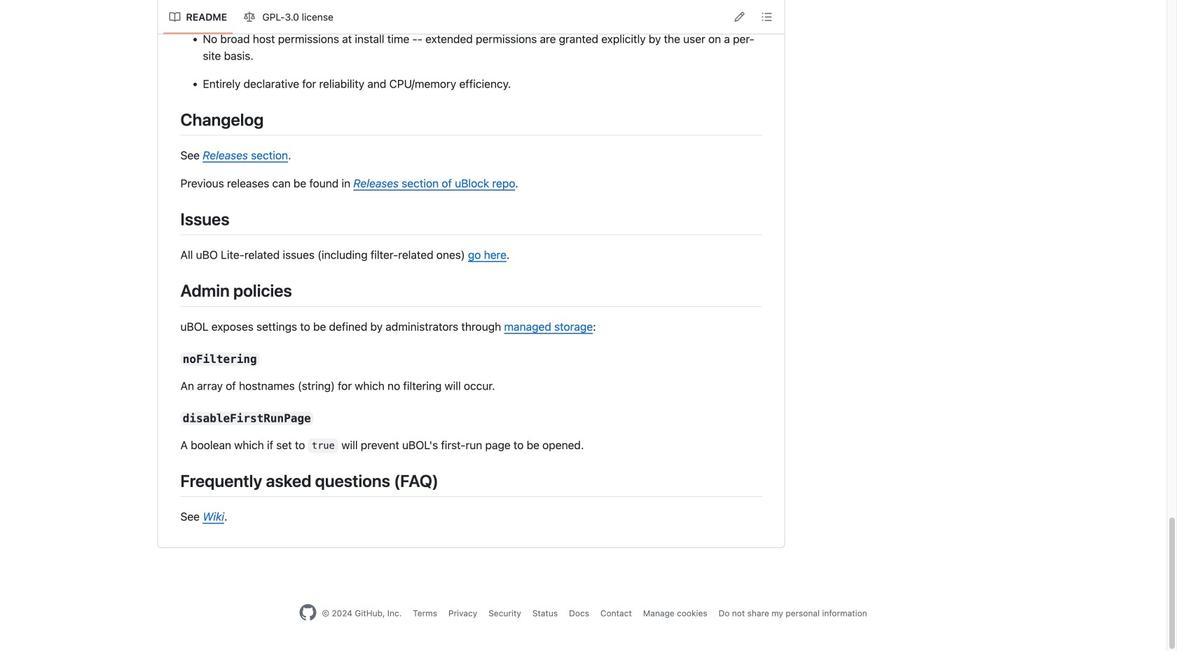 Task type: describe. For each thing, give the bounding box(es) containing it.
homepage image
[[300, 604, 316, 621]]



Task type: locate. For each thing, give the bounding box(es) containing it.
book image
[[169, 12, 181, 23]]

outline image
[[762, 11, 773, 22]]

law image
[[244, 12, 255, 23]]

list
[[164, 6, 341, 28]]

edit file image
[[734, 11, 746, 22]]



Task type: vqa. For each thing, say whether or not it's contained in the screenshot.
law icon
yes



